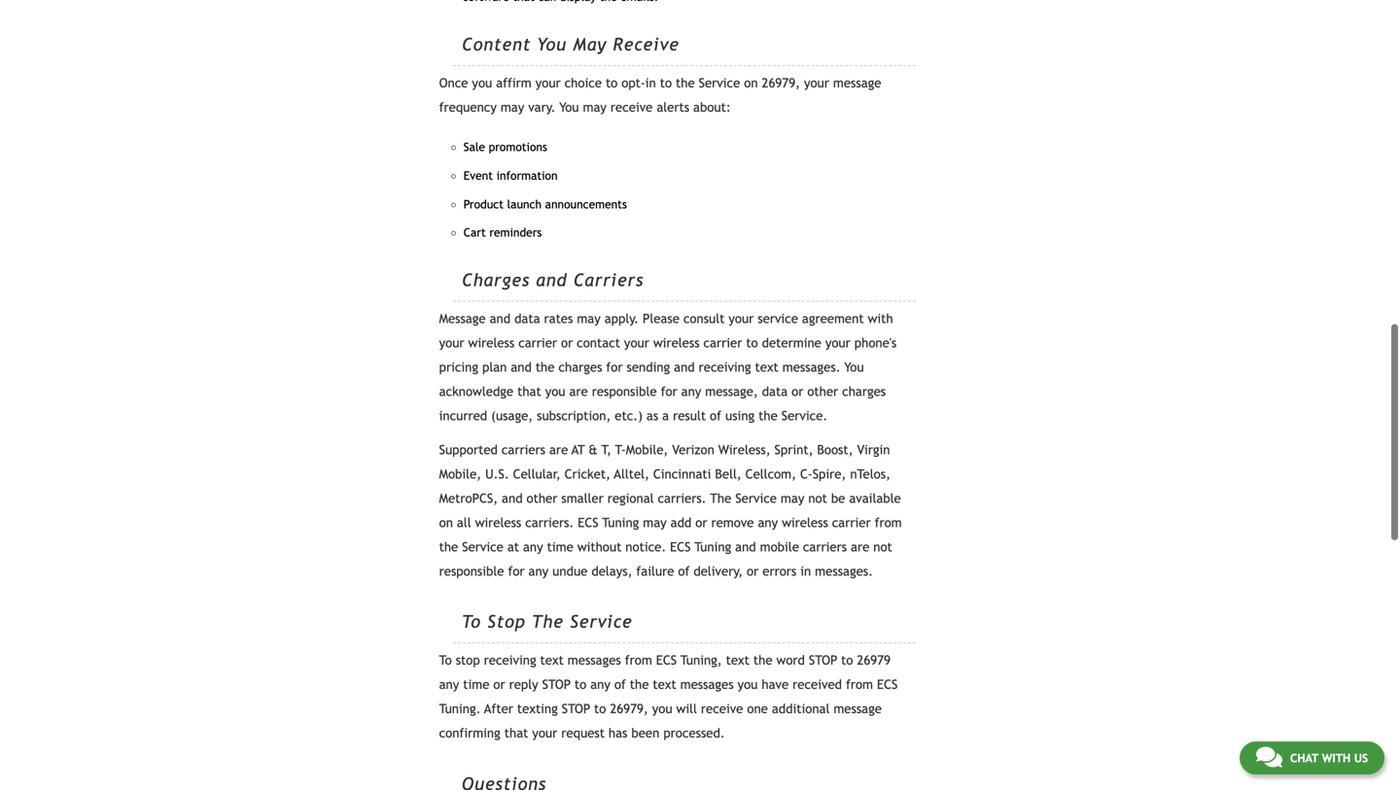 Task type: vqa. For each thing, say whether or not it's contained in the screenshot.
ES#4304083 - CP-FPS-B58B30M0- - CP Forged Piston Set - 82mm Bore - 11:1 CR - 94.6mm Stroke - Comes with Heavy Duty Pins, Skirt Coating, Dome Coating - CP Carrillo - BMW image
no



Task type: locate. For each thing, give the bounding box(es) containing it.
not left be
[[809, 491, 828, 506]]

carriers right mobile
[[803, 540, 847, 555]]

may up contact
[[577, 311, 601, 326]]

or inside to stop receiving text messages from ecs tuning, text the word stop to 26979 any time or reply stop                   to any of the text messages you have received from ecs tuning. after texting stop to 26979,                   you will receive one additional message confirming that your request has been processed.
[[493, 678, 505, 693]]

1 horizontal spatial in
[[801, 564, 811, 579]]

carriers
[[574, 270, 644, 290]]

from
[[875, 516, 902, 531], [625, 653, 652, 668], [846, 678, 873, 693]]

add
[[671, 516, 692, 531]]

in
[[646, 75, 656, 91], [801, 564, 811, 579]]

0 vertical spatial for
[[606, 360, 623, 375]]

responsible inside supported carriers are at & t, t-mobile, verizon wireless, sprint, boost, virgin mobile,                   u.s. cellular, cricket, alltel, cincinnati bell, cellcom, c-spire, ntelos, metropcs, and other                   smaller regional carriers. the service may not be available on all wireless carriers. ecs tuning                   may add or remove any wireless carrier from the service at any time without notice. ecs tuning and                   mobile carriers are not responsible for any undue delays, failure of delivery, or errors in messages.
[[439, 564, 504, 579]]

about:
[[694, 100, 731, 115]]

0 vertical spatial to
[[462, 612, 481, 632]]

1 vertical spatial responsible
[[439, 564, 504, 579]]

receiving inside to stop receiving text messages from ecs tuning, text the word stop to 26979 any time or reply stop                   to any of the text messages you have received from ecs tuning. after texting stop to 26979,                   you will receive one additional message confirming that your request has been processed.
[[484, 653, 536, 668]]

0 vertical spatial message
[[833, 75, 882, 91]]

carrier down rates
[[519, 336, 557, 351]]

1 vertical spatial the
[[532, 612, 564, 632]]

receive
[[611, 100, 653, 115], [701, 702, 743, 717]]

service inside once you affirm your choice to opt-in to the service on 26979, your message frequency may vary.                   you may receive alerts about:
[[699, 75, 740, 91]]

0 horizontal spatial receive
[[611, 100, 653, 115]]

carriers. down smaller
[[525, 516, 574, 531]]

bell,
[[715, 467, 742, 482]]

any up result
[[681, 384, 702, 399]]

that up (usage,
[[518, 384, 541, 399]]

ntelos,
[[850, 467, 891, 482]]

0 vertical spatial messages.
[[783, 360, 841, 375]]

1 vertical spatial in
[[801, 564, 811, 579]]

may
[[573, 34, 607, 55]]

stop up texting
[[542, 678, 571, 693]]

with left "us"
[[1322, 752, 1351, 765]]

for down at
[[508, 564, 525, 579]]

with inside message and data rates may apply. please consult your service agreement with your wireless carrier                   or contact your wireless carrier to determine your phone's pricing plan and the charges for                   sending and receiving text messages. you acknowledge that you are responsible for any message,                   data or other charges incurred (usage, subscription, etc.) as a result of using the service.
[[868, 311, 893, 326]]

1 horizontal spatial carrier
[[704, 336, 742, 351]]

may inside message and data rates may apply. please consult your service agreement with your wireless carrier                   or contact your wireless carrier to determine your phone's pricing plan and the charges for                   sending and receiving text messages. you acknowledge that you are responsible for any message,                   data or other charges incurred (usage, subscription, etc.) as a result of using the service.
[[577, 311, 601, 326]]

receive inside once you affirm your choice to opt-in to the service on 26979, your message frequency may vary.                   you may receive alerts about:
[[611, 100, 653, 115]]

0 vertical spatial time
[[547, 540, 574, 555]]

0 vertical spatial of
[[710, 409, 722, 424]]

1 horizontal spatial responsible
[[592, 384, 657, 399]]

to inside message and data rates may apply. please consult your service agreement with your wireless carrier                   or contact your wireless carrier to determine your phone's pricing plan and the charges for                   sending and receiving text messages. you acknowledge that you are responsible for any message,                   data or other charges incurred (usage, subscription, etc.) as a result of using the service.
[[746, 336, 758, 351]]

0 vertical spatial from
[[875, 516, 902, 531]]

1 horizontal spatial the
[[710, 491, 732, 506]]

0 horizontal spatial in
[[646, 75, 656, 91]]

the right 'stop'
[[532, 612, 564, 632]]

1 horizontal spatial carriers.
[[658, 491, 707, 506]]

cellcom,
[[746, 467, 797, 482]]

failure
[[636, 564, 674, 579]]

virgin
[[857, 443, 890, 458]]

or
[[561, 336, 573, 351], [792, 384, 804, 399], [696, 516, 708, 531], [747, 564, 759, 579], [493, 678, 505, 693]]

0 vertical spatial data
[[515, 311, 540, 326]]

may
[[501, 100, 524, 115], [583, 100, 607, 115], [577, 311, 601, 326], [781, 491, 805, 506], [643, 516, 667, 531]]

1 horizontal spatial carriers
[[803, 540, 847, 555]]

the up 'alerts'
[[676, 75, 695, 91]]

1 horizontal spatial 26979,
[[762, 75, 800, 91]]

available
[[849, 491, 901, 506]]

metropcs,
[[439, 491, 498, 506]]

1 horizontal spatial are
[[569, 384, 588, 399]]

cart reminders
[[464, 226, 542, 239]]

0 horizontal spatial tuning
[[602, 516, 639, 531]]

0 horizontal spatial time
[[463, 678, 490, 693]]

receive down opt-
[[611, 100, 653, 115]]

1 vertical spatial charges
[[842, 384, 886, 399]]

the up "have"
[[754, 653, 773, 668]]

are left at
[[550, 443, 568, 458]]

to left stop in the bottom of the page
[[439, 653, 452, 668]]

remove
[[711, 516, 754, 531]]

0 vertical spatial the
[[710, 491, 732, 506]]

0 vertical spatial on
[[744, 75, 758, 91]]

0 horizontal spatial for
[[508, 564, 525, 579]]

1 vertical spatial from
[[625, 653, 652, 668]]

messages. down determine
[[783, 360, 841, 375]]

1 vertical spatial message
[[834, 702, 882, 717]]

message inside once you affirm your choice to opt-in to the service on 26979, your message frequency may vary.                   you may receive alerts about:
[[833, 75, 882, 91]]

1 vertical spatial not
[[874, 540, 893, 555]]

1 vertical spatial other
[[527, 491, 558, 506]]

t-
[[615, 443, 626, 458]]

information
[[497, 169, 558, 182]]

that inside to stop receiving text messages from ecs tuning, text the word stop to 26979 any time or reply stop                   to any of the text messages you have received from ecs tuning. after texting stop to 26979,                   you will receive one additional message confirming that your request has been processed.
[[505, 726, 529, 741]]

smaller
[[562, 491, 604, 506]]

message inside to stop receiving text messages from ecs tuning, text the word stop to 26979 any time or reply stop                   to any of the text messages you have received from ecs tuning. after texting stop to 26979,                   you will receive one additional message confirming that your request has been processed.
[[834, 702, 882, 717]]

word
[[777, 653, 805, 668]]

1 vertical spatial you
[[560, 100, 579, 115]]

are down available
[[851, 540, 870, 555]]

charges
[[559, 360, 602, 375], [842, 384, 886, 399]]

to
[[462, 612, 481, 632], [439, 653, 452, 668]]

carriers up cellular,
[[502, 443, 546, 458]]

carrier down be
[[832, 516, 871, 531]]

stop
[[809, 653, 838, 668], [542, 678, 571, 693], [562, 702, 591, 717]]

ecs down add in the bottom left of the page
[[670, 540, 691, 555]]

1 vertical spatial receiving
[[484, 653, 536, 668]]

messages. right the errors
[[815, 564, 873, 579]]

1 vertical spatial to
[[439, 653, 452, 668]]

not down available
[[874, 540, 893, 555]]

ecs
[[578, 516, 599, 531], [670, 540, 691, 555], [656, 653, 677, 668], [877, 678, 898, 693]]

0 vertical spatial other
[[808, 384, 839, 399]]

0 vertical spatial responsible
[[592, 384, 657, 399]]

stop
[[487, 612, 526, 632]]

product
[[464, 197, 504, 211]]

or left the errors
[[747, 564, 759, 579]]

1 vertical spatial data
[[762, 384, 788, 399]]

26979, inside once you affirm your choice to opt-in to the service on 26979, your message frequency may vary.                   you may receive alerts about:
[[762, 75, 800, 91]]

delivery,
[[694, 564, 743, 579]]

1 horizontal spatial on
[[744, 75, 758, 91]]

on
[[744, 75, 758, 91], [439, 516, 453, 531]]

0 horizontal spatial the
[[532, 612, 564, 632]]

of up has
[[615, 678, 626, 693]]

0 horizontal spatial receiving
[[484, 653, 536, 668]]

and right sending
[[674, 360, 695, 375]]

0 vertical spatial not
[[809, 491, 828, 506]]

you left may
[[537, 34, 567, 55]]

from down 26979 in the right bottom of the page
[[846, 678, 873, 693]]

1 horizontal spatial tuning
[[695, 540, 732, 555]]

a
[[663, 409, 669, 424]]

the down rates
[[536, 360, 555, 375]]

you up subscription,
[[545, 384, 566, 399]]

0 vertical spatial with
[[868, 311, 893, 326]]

processed.
[[664, 726, 725, 741]]

0 horizontal spatial data
[[515, 311, 540, 326]]

messages. inside message and data rates may apply. please consult your service agreement with your wireless carrier                   or contact your wireless carrier to determine your phone's pricing plan and the charges for                   sending and receiving text messages. you acknowledge that you are responsible for any message,                   data or other charges incurred (usage, subscription, etc.) as a result of using the service.
[[783, 360, 841, 375]]

1 vertical spatial are
[[550, 443, 568, 458]]

promotions
[[489, 140, 547, 154]]

service
[[699, 75, 740, 91], [736, 491, 777, 506], [462, 540, 504, 555], [570, 612, 633, 632]]

1 vertical spatial mobile,
[[439, 467, 482, 482]]

1 horizontal spatial other
[[808, 384, 839, 399]]

other down cellular,
[[527, 491, 558, 506]]

regional
[[608, 491, 654, 506]]

messages down tuning,
[[681, 678, 734, 693]]

for inside supported carriers are at & t, t-mobile, verizon wireless, sprint, boost, virgin mobile,                   u.s. cellular, cricket, alltel, cincinnati bell, cellcom, c-spire, ntelos, metropcs, and other                   smaller regional carriers. the service may not be available on all wireless carriers. ecs tuning                   may add or remove any wireless carrier from the service at any time without notice. ecs tuning and                   mobile carriers are not responsible for any undue delays, failure of delivery, or errors in messages.
[[508, 564, 525, 579]]

charges down phone's
[[842, 384, 886, 399]]

service up about:
[[699, 75, 740, 91]]

mobile, up alltel,
[[626, 443, 668, 458]]

time inside to stop receiving text messages from ecs tuning, text the word stop to 26979 any time or reply stop                   to any of the text messages you have received from ecs tuning. after texting stop to 26979,                   you will receive one additional message confirming that your request has been processed.
[[463, 678, 490, 693]]

with up phone's
[[868, 311, 893, 326]]

time up undue
[[547, 540, 574, 555]]

subscription,
[[537, 409, 611, 424]]

1 vertical spatial that
[[505, 726, 529, 741]]

2 vertical spatial are
[[851, 540, 870, 555]]

service.
[[782, 409, 828, 424]]

receiving up "reply" at the bottom left of the page
[[484, 653, 536, 668]]

phone's
[[855, 336, 897, 351]]

message and data rates may apply. please consult your service agreement with your wireless carrier                   or contact your wireless carrier to determine your phone's pricing plan and the charges for                   sending and receiving text messages. you acknowledge that you are responsible for any message,                   data or other charges incurred (usage, subscription, etc.) as a result of using the service.
[[439, 311, 897, 424]]

request
[[561, 726, 605, 741]]

0 horizontal spatial from
[[625, 653, 652, 668]]

1 horizontal spatial receiving
[[699, 360, 751, 375]]

1 horizontal spatial from
[[846, 678, 873, 693]]

message
[[833, 75, 882, 91], [834, 702, 882, 717]]

or up after
[[493, 678, 505, 693]]

0 vertical spatial that
[[518, 384, 541, 399]]

0 horizontal spatial carriers.
[[525, 516, 574, 531]]

you inside message and data rates may apply. please consult your service agreement with your wireless carrier                   or contact your wireless carrier to determine your phone's pricing plan and the charges for                   sending and receiving text messages. you acknowledge that you are responsible for any message,                   data or other charges incurred (usage, subscription, etc.) as a result of using the service.
[[845, 360, 864, 375]]

0 horizontal spatial are
[[550, 443, 568, 458]]

any inside message and data rates may apply. please consult your service agreement with your wireless carrier                   or contact your wireless carrier to determine your phone's pricing plan and the charges for                   sending and receiving text messages. you acknowledge that you are responsible for any message,                   data or other charges incurred (usage, subscription, etc.) as a result of using the service.
[[681, 384, 702, 399]]

1 horizontal spatial time
[[547, 540, 574, 555]]

1 vertical spatial time
[[463, 678, 490, 693]]

be
[[831, 491, 846, 506]]

and down u.s.
[[502, 491, 523, 506]]

of left using
[[710, 409, 722, 424]]

other inside supported carriers are at & t, t-mobile, verizon wireless, sprint, boost, virgin mobile,                   u.s. cellular, cricket, alltel, cincinnati bell, cellcom, c-spire, ntelos, metropcs, and other                   smaller regional carriers. the service may not be available on all wireless carriers. ecs tuning                   may add or remove any wireless carrier from the service at any time without notice. ecs tuning and                   mobile carriers are not responsible for any undue delays, failure of delivery, or errors in messages.
[[527, 491, 558, 506]]

0 horizontal spatial messages
[[568, 653, 621, 668]]

0 horizontal spatial 26979,
[[610, 702, 649, 717]]

receiving inside message and data rates may apply. please consult your service agreement with your wireless carrier                   or contact your wireless carrier to determine your phone's pricing plan and the charges for                   sending and receiving text messages. you acknowledge that you are responsible for any message,                   data or other charges incurred (usage, subscription, etc.) as a result of using the service.
[[699, 360, 751, 375]]

of inside message and data rates may apply. please consult your service agreement with your wireless carrier                   or contact your wireless carrier to determine your phone's pricing plan and the charges for                   sending and receiving text messages. you acknowledge that you are responsible for any message,                   data or other charges incurred (usage, subscription, etc.) as a result of using the service.
[[710, 409, 722, 424]]

receiving
[[699, 360, 751, 375], [484, 653, 536, 668]]

1 vertical spatial tuning
[[695, 540, 732, 555]]

are
[[569, 384, 588, 399], [550, 443, 568, 458], [851, 540, 870, 555]]

t,
[[602, 443, 612, 458]]

other inside message and data rates may apply. please consult your service agreement with your wireless carrier                   or contact your wireless carrier to determine your phone's pricing plan and the charges for                   sending and receiving text messages. you acknowledge that you are responsible for any message,                   data or other charges incurred (usage, subscription, etc.) as a result of using the service.
[[808, 384, 839, 399]]

receiving up message, at the right
[[699, 360, 751, 375]]

0 vertical spatial are
[[569, 384, 588, 399]]

0 horizontal spatial on
[[439, 516, 453, 531]]

sale promotions
[[464, 140, 547, 154]]

in right the errors
[[801, 564, 811, 579]]

charges down contact
[[559, 360, 602, 375]]

you down phone's
[[845, 360, 864, 375]]

1 vertical spatial on
[[439, 516, 453, 531]]

to
[[606, 75, 618, 91], [660, 75, 672, 91], [746, 336, 758, 351], [841, 653, 853, 668], [575, 678, 587, 693], [594, 702, 606, 717]]

for down contact
[[606, 360, 623, 375]]

or right add in the bottom left of the page
[[696, 516, 708, 531]]

1 vertical spatial for
[[661, 384, 678, 399]]

the
[[710, 491, 732, 506], [532, 612, 564, 632]]

wireless up 'plan'
[[468, 336, 515, 351]]

alltel,
[[614, 467, 650, 482]]

errors
[[763, 564, 797, 579]]

agreement
[[802, 311, 864, 326]]

you right vary.
[[560, 100, 579, 115]]

1 vertical spatial receive
[[701, 702, 743, 717]]

time down stop in the bottom of the page
[[463, 678, 490, 693]]

the down all
[[439, 540, 458, 555]]

carriers.
[[658, 491, 707, 506], [525, 516, 574, 531]]

of right failure on the left bottom of page
[[678, 564, 690, 579]]

0 horizontal spatial mobile,
[[439, 467, 482, 482]]

other
[[808, 384, 839, 399], [527, 491, 558, 506]]

mobile, down supported
[[439, 467, 482, 482]]

carrier
[[519, 336, 557, 351], [704, 336, 742, 351], [832, 516, 871, 531]]

1 vertical spatial of
[[678, 564, 690, 579]]

your
[[536, 75, 561, 91], [804, 75, 830, 91], [729, 311, 754, 326], [439, 336, 464, 351], [624, 336, 650, 351], [826, 336, 851, 351], [532, 726, 558, 741]]

2 horizontal spatial from
[[875, 516, 902, 531]]

carrier down consult on the top
[[704, 336, 742, 351]]

text down determine
[[755, 360, 779, 375]]

any
[[681, 384, 702, 399], [758, 516, 778, 531], [523, 540, 543, 555], [529, 564, 549, 579], [439, 678, 459, 693], [591, 678, 611, 693]]

1 vertical spatial with
[[1322, 752, 1351, 765]]

that down after
[[505, 726, 529, 741]]

messages.
[[783, 360, 841, 375], [815, 564, 873, 579]]

to inside to stop receiving text messages from ecs tuning, text the word stop to 26979 any time or reply stop                   to any of the text messages you have received from ecs tuning. after texting stop to 26979,                   you will receive one additional message confirming that your request has been processed.
[[439, 653, 452, 668]]

and up rates
[[536, 270, 567, 290]]

delays,
[[592, 564, 633, 579]]

will
[[677, 702, 697, 717]]

0 horizontal spatial of
[[615, 678, 626, 693]]

1 horizontal spatial of
[[678, 564, 690, 579]]

stop up received
[[809, 653, 838, 668]]

0 vertical spatial receiving
[[699, 360, 751, 375]]

0 vertical spatial mobile,
[[626, 443, 668, 458]]

stop up request at the left bottom of page
[[562, 702, 591, 717]]

product launch announcements
[[464, 197, 627, 211]]

you up frequency
[[472, 75, 492, 91]]

other up service. at the bottom right of the page
[[808, 384, 839, 399]]

carriers. down cincinnati
[[658, 491, 707, 506]]

ecs left tuning,
[[656, 653, 677, 668]]

from left tuning,
[[625, 653, 652, 668]]

tuning down regional
[[602, 516, 639, 531]]

to left 'stop'
[[462, 612, 481, 632]]

2 vertical spatial for
[[508, 564, 525, 579]]

supported
[[439, 443, 498, 458]]

2 vertical spatial of
[[615, 678, 626, 693]]

comments image
[[1257, 746, 1283, 769]]

2 horizontal spatial of
[[710, 409, 722, 424]]

0 vertical spatial carriers.
[[658, 491, 707, 506]]

may down c-
[[781, 491, 805, 506]]

1 vertical spatial messages.
[[815, 564, 873, 579]]

receive
[[613, 34, 680, 55]]

responsible down all
[[439, 564, 504, 579]]

0 vertical spatial carriers
[[502, 443, 546, 458]]

for up a
[[661, 384, 678, 399]]

0 horizontal spatial carriers
[[502, 443, 546, 458]]

data up service. at the bottom right of the page
[[762, 384, 788, 399]]

responsible
[[592, 384, 657, 399], [439, 564, 504, 579]]

tuning up 'delivery,' on the bottom of page
[[695, 540, 732, 555]]

received
[[793, 678, 842, 693]]

0 vertical spatial receive
[[611, 100, 653, 115]]

responsible up etc.)
[[592, 384, 657, 399]]

2 horizontal spatial are
[[851, 540, 870, 555]]

are up subscription,
[[569, 384, 588, 399]]

affirm
[[496, 75, 532, 91]]

alerts
[[657, 100, 690, 115]]

1 vertical spatial 26979,
[[610, 702, 649, 717]]

incurred
[[439, 409, 487, 424]]

data left rates
[[515, 311, 540, 326]]

2 vertical spatial you
[[845, 360, 864, 375]]

0 horizontal spatial other
[[527, 491, 558, 506]]

1 horizontal spatial receive
[[701, 702, 743, 717]]

0 vertical spatial stop
[[809, 653, 838, 668]]

sending
[[627, 360, 670, 375]]

2 horizontal spatial for
[[661, 384, 678, 399]]

0 vertical spatial in
[[646, 75, 656, 91]]

in down the receive
[[646, 75, 656, 91]]

content
[[462, 34, 531, 55]]



Task type: describe. For each thing, give the bounding box(es) containing it.
you inside once you affirm your choice to opt-in to the service on 26979, your message frequency may vary.                   you may receive alerts about:
[[472, 75, 492, 91]]

please
[[643, 311, 680, 326]]

2 vertical spatial from
[[846, 678, 873, 693]]

pricing
[[439, 360, 479, 375]]

wireless down please
[[653, 336, 700, 351]]

to for to stop receiving text messages from ecs tuning, text the word stop to 26979 any time or reply stop                   to any of the text messages you have received from ecs tuning. after texting stop to 26979,                   you will receive one additional message confirming that your request has been processed.
[[439, 653, 452, 668]]

all
[[457, 516, 471, 531]]

the up the been on the bottom of the page
[[630, 678, 649, 693]]

chat with us
[[1291, 752, 1369, 765]]

are inside message and data rates may apply. please consult your service agreement with your wireless carrier                   or contact your wireless carrier to determine your phone's pricing plan and the charges for                   sending and receiving text messages. you acknowledge that you are responsible for any message,                   data or other charges incurred (usage, subscription, etc.) as a result of using the service.
[[569, 384, 588, 399]]

has
[[609, 726, 628, 741]]

you inside once you affirm your choice to opt-in to the service on 26979, your message frequency may vary.                   you may receive alerts about:
[[560, 100, 579, 115]]

vary.
[[528, 100, 556, 115]]

1 vertical spatial carriers.
[[525, 516, 574, 531]]

wireless up at
[[475, 516, 522, 531]]

0 vertical spatial tuning
[[602, 516, 639, 531]]

acknowledge
[[439, 384, 514, 399]]

the inside supported carriers are at & t, t-mobile, verizon wireless, sprint, boost, virgin mobile,                   u.s. cellular, cricket, alltel, cincinnati bell, cellcom, c-spire, ntelos, metropcs, and other                   smaller regional carriers. the service may not be available on all wireless carriers. ecs tuning                   may add or remove any wireless carrier from the service at any time without notice. ecs tuning and                   mobile carriers are not responsible for any undue delays, failure of delivery, or errors in messages.
[[439, 540, 458, 555]]

service down delays,
[[570, 612, 633, 632]]

ecs down smaller
[[578, 516, 599, 531]]

sprint,
[[775, 443, 814, 458]]

reminders
[[490, 226, 542, 239]]

1 vertical spatial stop
[[542, 678, 571, 693]]

or up service. at the bottom right of the page
[[792, 384, 804, 399]]

after
[[484, 702, 513, 717]]

chat
[[1291, 752, 1319, 765]]

may up notice. on the bottom left of page
[[643, 516, 667, 531]]

text inside message and data rates may apply. please consult your service agreement with your wireless carrier                   or contact your wireless carrier to determine your phone's pricing plan and the charges for                   sending and receiving text messages. you acknowledge that you are responsible for any message,                   data or other charges incurred (usage, subscription, etc.) as a result of using the service.
[[755, 360, 779, 375]]

in inside supported carriers are at & t, t-mobile, verizon wireless, sprint, boost, virgin mobile,                   u.s. cellular, cricket, alltel, cincinnati bell, cellcom, c-spire, ntelos, metropcs, and other                   smaller regional carriers. the service may not be available on all wireless carriers. ecs tuning                   may add or remove any wireless carrier from the service at any time without notice. ecs tuning and                   mobile carriers are not responsible for any undue delays, failure of delivery, or errors in messages.
[[801, 564, 811, 579]]

1 horizontal spatial with
[[1322, 752, 1351, 765]]

text down to stop the service
[[540, 653, 564, 668]]

once
[[439, 75, 468, 91]]

of inside to stop receiving text messages from ecs tuning, text the word stop to 26979 any time or reply stop                   to any of the text messages you have received from ecs tuning. after texting stop to 26979,                   you will receive one additional message confirming that your request has been processed.
[[615, 678, 626, 693]]

26979
[[857, 653, 891, 668]]

of inside supported carriers are at & t, t-mobile, verizon wireless, sprint, boost, virgin mobile,                   u.s. cellular, cricket, alltel, cincinnati bell, cellcom, c-spire, ntelos, metropcs, and other                   smaller regional carriers. the service may not be available on all wireless carriers. ecs tuning                   may add or remove any wireless carrier from the service at any time without notice. ecs tuning and                   mobile carriers are not responsible for any undue delays, failure of delivery, or errors in messages.
[[678, 564, 690, 579]]

been
[[632, 726, 660, 741]]

to stop the service
[[462, 612, 633, 632]]

message
[[439, 311, 486, 326]]

once you affirm your choice to opt-in to the service on 26979, your message frequency may vary.                   you may receive alerts about:
[[439, 75, 882, 115]]

may down affirm
[[501, 100, 524, 115]]

opt-
[[622, 75, 646, 91]]

stop
[[456, 653, 480, 668]]

additional
[[772, 702, 830, 717]]

time inside supported carriers are at & t, t-mobile, verizon wireless, sprint, boost, virgin mobile,                   u.s. cellular, cricket, alltel, cincinnati bell, cellcom, c-spire, ntelos, metropcs, and other                   smaller regional carriers. the service may not be available on all wireless carriers. ecs tuning                   may add or remove any wireless carrier from the service at any time without notice. ecs tuning and                   mobile carriers are not responsible for any undue delays, failure of delivery, or errors in messages.
[[547, 540, 574, 555]]

at
[[572, 443, 585, 458]]

0 horizontal spatial carrier
[[519, 336, 557, 351]]

the inside once you affirm your choice to opt-in to the service on 26979, your message frequency may vary.                   you may receive alerts about:
[[676, 75, 695, 91]]

you left will
[[652, 702, 673, 717]]

cart
[[464, 226, 486, 239]]

or down rates
[[561, 336, 573, 351]]

cincinnati
[[654, 467, 711, 482]]

ecs down 26979 in the right bottom of the page
[[877, 678, 898, 693]]

undue
[[553, 564, 588, 579]]

0 vertical spatial messages
[[568, 653, 621, 668]]

notice.
[[626, 540, 666, 555]]

the right using
[[759, 409, 778, 424]]

charges
[[462, 270, 530, 290]]

any up mobile
[[758, 516, 778, 531]]

sale
[[464, 140, 485, 154]]

boost,
[[817, 443, 853, 458]]

and down remove
[[735, 540, 756, 555]]

carrier inside supported carriers are at & t, t-mobile, verizon wireless, sprint, boost, virgin mobile,                   u.s. cellular, cricket, alltel, cincinnati bell, cellcom, c-spire, ntelos, metropcs, and other                   smaller regional carriers. the service may not be available on all wireless carriers. ecs tuning                   may add or remove any wireless carrier from the service at any time without notice. ecs tuning and                   mobile carriers are not responsible for any undue delays, failure of delivery, or errors in messages.
[[832, 516, 871, 531]]

apply.
[[605, 311, 639, 326]]

cellular,
[[513, 467, 561, 482]]

announcements
[[545, 197, 627, 211]]

texting
[[517, 702, 558, 717]]

on inside supported carriers are at & t, t-mobile, verizon wireless, sprint, boost, virgin mobile,                   u.s. cellular, cricket, alltel, cincinnati bell, cellcom, c-spire, ntelos, metropcs, and other                   smaller regional carriers. the service may not be available on all wireless carriers. ecs tuning                   may add or remove any wireless carrier from the service at any time without notice. ecs tuning and                   mobile carriers are not responsible for any undue delays, failure of delivery, or errors in messages.
[[439, 516, 453, 531]]

verizon
[[672, 443, 715, 458]]

1 horizontal spatial messages
[[681, 678, 734, 693]]

responsible inside message and data rates may apply. please consult your service agreement with your wireless carrier                   or contact your wireless carrier to determine your phone's pricing plan and the charges for                   sending and receiving text messages. you acknowledge that you are responsible for any message,                   data or other charges incurred (usage, subscription, etc.) as a result of using the service.
[[592, 384, 657, 399]]

content you may receive
[[462, 34, 680, 55]]

1 horizontal spatial mobile,
[[626, 443, 668, 458]]

without
[[578, 540, 622, 555]]

wireless,
[[719, 443, 771, 458]]

1 horizontal spatial not
[[874, 540, 893, 555]]

you up one
[[738, 678, 758, 693]]

etc.)
[[615, 409, 643, 424]]

in inside once you affirm your choice to opt-in to the service on 26979, your message frequency may vary.                   you may receive alerts about:
[[646, 75, 656, 91]]

using
[[726, 409, 755, 424]]

confirming
[[439, 726, 501, 741]]

message,
[[705, 384, 758, 399]]

on inside once you affirm your choice to opt-in to the service on 26979, your message frequency may vary.                   you may receive alerts about:
[[744, 75, 758, 91]]

and right 'plan'
[[511, 360, 532, 375]]

any up request at the left bottom of page
[[591, 678, 611, 693]]

text right tuning,
[[726, 653, 750, 668]]

26979, inside to stop receiving text messages from ecs tuning, text the word stop to 26979 any time or reply stop                   to any of the text messages you have received from ecs tuning. after texting stop to 26979,                   you will receive one additional message confirming that your request has been processed.
[[610, 702, 649, 717]]

any right at
[[523, 540, 543, 555]]

have
[[762, 678, 789, 693]]

you inside message and data rates may apply. please consult your service agreement with your wireless carrier                   or contact your wireless carrier to determine your phone's pricing plan and the charges for                   sending and receiving text messages. you acknowledge that you are responsible for any message,                   data or other charges incurred (usage, subscription, etc.) as a result of using the service.
[[545, 384, 566, 399]]

consult
[[684, 311, 725, 326]]

to stop receiving text messages from ecs tuning, text the word stop to 26979 any time or reply stop                   to any of the text messages you have received from ecs tuning. after texting stop to 26979,                   you will receive one additional message confirming that your request has been processed.
[[439, 653, 898, 741]]

receive inside to stop receiving text messages from ecs tuning, text the word stop to 26979 any time or reply stop                   to any of the text messages you have received from ecs tuning. after texting stop to 26979,                   you will receive one additional message confirming that your request has been processed.
[[701, 702, 743, 717]]

1 horizontal spatial for
[[606, 360, 623, 375]]

tuning.
[[439, 702, 481, 717]]

frequency
[[439, 100, 497, 115]]

u.s.
[[485, 467, 509, 482]]

mobile
[[760, 540, 799, 555]]

1 vertical spatial carriers
[[803, 540, 847, 555]]

plan
[[482, 360, 507, 375]]

event information
[[464, 169, 558, 182]]

your inside to stop receiving text messages from ecs tuning, text the word stop to 26979 any time or reply stop                   to any of the text messages you have received from ecs tuning. after texting stop to 26979,                   you will receive one additional message confirming that your request has been processed.
[[532, 726, 558, 741]]

us
[[1355, 752, 1369, 765]]

to for to stop the service
[[462, 612, 481, 632]]

choice
[[565, 75, 602, 91]]

any up tuning.
[[439, 678, 459, 693]]

may down choice
[[583, 100, 607, 115]]

charges and carriers
[[462, 270, 644, 290]]

determine
[[762, 336, 822, 351]]

launch
[[507, 197, 542, 211]]

reply
[[509, 678, 539, 693]]

service down cellcom,
[[736, 491, 777, 506]]

0 horizontal spatial not
[[809, 491, 828, 506]]

0 vertical spatial charges
[[559, 360, 602, 375]]

result
[[673, 409, 706, 424]]

that inside message and data rates may apply. please consult your service agreement with your wireless carrier                   or contact your wireless carrier to determine your phone's pricing plan and the charges for                   sending and receiving text messages. you acknowledge that you are responsible for any message,                   data or other charges incurred (usage, subscription, etc.) as a result of using the service.
[[518, 384, 541, 399]]

2 vertical spatial stop
[[562, 702, 591, 717]]

contact
[[577, 336, 621, 351]]

one
[[747, 702, 768, 717]]

supported carriers are at & t, t-mobile, verizon wireless, sprint, boost, virgin mobile,                   u.s. cellular, cricket, alltel, cincinnati bell, cellcom, c-spire, ntelos, metropcs, and other                   smaller regional carriers. the service may not be available on all wireless carriers. ecs tuning                   may add or remove any wireless carrier from the service at any time without notice. ecs tuning and                   mobile carriers are not responsible for any undue delays, failure of delivery, or errors in messages.
[[439, 443, 902, 579]]

as
[[647, 409, 659, 424]]

text up will
[[653, 678, 677, 693]]

rates
[[544, 311, 573, 326]]

1 horizontal spatial data
[[762, 384, 788, 399]]

wireless up mobile
[[782, 516, 828, 531]]

and right message
[[490, 311, 511, 326]]

&
[[589, 443, 598, 458]]

cricket,
[[565, 467, 611, 482]]

messages. inside supported carriers are at & t, t-mobile, verizon wireless, sprint, boost, virgin mobile,                   u.s. cellular, cricket, alltel, cincinnati bell, cellcom, c-spire, ntelos, metropcs, and other                   smaller regional carriers. the service may not be available on all wireless carriers. ecs tuning                   may add or remove any wireless carrier from the service at any time without notice. ecs tuning and                   mobile carriers are not responsible for any undue delays, failure of delivery, or errors in messages.
[[815, 564, 873, 579]]

0 vertical spatial you
[[537, 34, 567, 55]]

any left undue
[[529, 564, 549, 579]]

from inside supported carriers are at & t, t-mobile, verizon wireless, sprint, boost, virgin mobile,                   u.s. cellular, cricket, alltel, cincinnati bell, cellcom, c-spire, ntelos, metropcs, and other                   smaller regional carriers. the service may not be available on all wireless carriers. ecs tuning                   may add or remove any wireless carrier from the service at any time without notice. ecs tuning and                   mobile carriers are not responsible for any undue delays, failure of delivery, or errors in messages.
[[875, 516, 902, 531]]

at
[[508, 540, 519, 555]]

service left at
[[462, 540, 504, 555]]

the inside supported carriers are at & t, t-mobile, verizon wireless, sprint, boost, virgin mobile,                   u.s. cellular, cricket, alltel, cincinnati bell, cellcom, c-spire, ntelos, metropcs, and other                   smaller regional carriers. the service may not be available on all wireless carriers. ecs tuning                   may add or remove any wireless carrier from the service at any time without notice. ecs tuning and                   mobile carriers are not responsible for any undue delays, failure of delivery, or errors in messages.
[[710, 491, 732, 506]]



